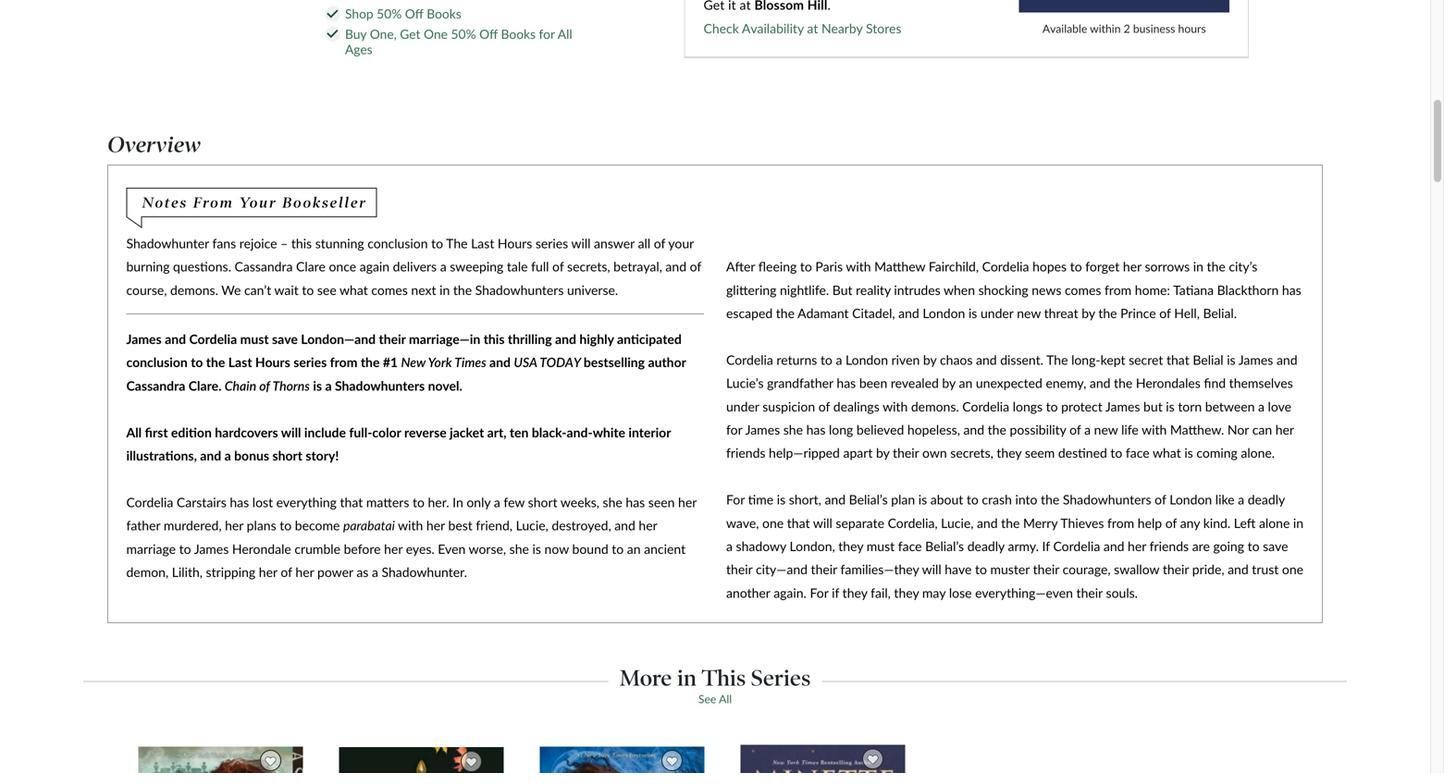 Task type: describe. For each thing, give the bounding box(es) containing it.
they inside cordelia returns to a london riven by chaos and dissent. the long-kept secret that belial is james and lucie's grandfather has been revealed by an unexpected enemy, and the herondales find themselves under suspicion of dealings with demons. cordelia longs to protect james but is torn between a love for james she has long believed hopeless, and the possibility of a new life with matthew. nor can her friends help—ripped apart by their own secrets, they seem destined to face what is coming alone.
[[997, 445, 1022, 461]]

of left any
[[1166, 515, 1177, 531]]

forget
[[1086, 259, 1120, 275]]

the left possibility
[[988, 422, 1007, 438]]

by down chaos
[[942, 375, 956, 391]]

0 horizontal spatial deadly
[[968, 539, 1005, 554]]

once
[[329, 259, 356, 275]]

the left #1
[[361, 355, 380, 370]]

shop
[[345, 6, 374, 21]]

blackthorn
[[1217, 282, 1279, 298]]

business hours
[[1133, 22, 1206, 35]]

one,
[[370, 26, 397, 41]]

bestselling author cassandra clare.
[[126, 355, 686, 394]]

cordelia inside after fleeing to paris with matthew fairchild, cordelia hopes to forget her sorrows in the city's glittering nightlife. but reality intrudes when shocking news comes from home: tatiana blackthorn has escaped the adamant citadel, and london is under new threat by the prince of hell, belial.
[[982, 259, 1029, 275]]

is right plan
[[919, 492, 927, 508]]

fairchild,
[[929, 259, 979, 275]]

with down but
[[1142, 422, 1167, 438]]

she inside cordelia returns to a london riven by chaos and dissent. the long-kept secret that belial is james and lucie's grandfather has been revealed by an unexpected enemy, and the herondales find themselves under suspicion of dealings with demons. cordelia longs to protect james but is torn between a love for james she has long believed hopeless, and the possibility of a new life with matthew. nor can her friends help—ripped apart by their own secrets, they seem destined to face what is coming alone.
[[783, 422, 803, 438]]

this inside 'james and cordelia must save london—and their marriage—in this thrilling and highly anticipated conclusion to the last hours series from the #1'
[[484, 331, 505, 347]]

a right thorns
[[325, 378, 332, 394]]

the up clare.
[[206, 355, 225, 370]]

they right if
[[843, 585, 868, 601]]

believed
[[857, 422, 904, 438]]

must inside for time is short, and belial's plan is about to crash into the shadowhunters of london like a deadly wave, one that will separate cordelia, lucie, and the merry thieves from help of any kind. left alone in a shadowy london, they must face belial's deadly army. if cordelia and her friends are going to save their city—and their families—they will have to muster their courage, swallow their pride, and trust one another again. for if they fail, they may lose everything—even their souls.
[[867, 539, 895, 554]]

power
[[317, 564, 353, 580]]

after fleeing to paris with matthew fairchild, cordelia hopes to forget her sorrows in the city's glittering nightlife. but reality intrudes when shocking news comes from home: tatiana blackthorn has escaped the adamant citadel, and london is under new threat by the prince of hell, belial.
[[726, 259, 1302, 321]]

muster
[[991, 562, 1030, 578]]

new york times and usa today
[[401, 355, 584, 370]]

the down nightlife.
[[776, 305, 795, 321]]

the left city's at the right top
[[1207, 259, 1226, 275]]

story!
[[306, 448, 339, 464]]

an inside with her best friend, lucie, destroyed, and her marriage to james herondale crumble before her eyes. even worse, she is now bound to an ancient demon, lilith, stripping her of her power as a shadowhunter.
[[627, 541, 641, 557]]

secret
[[1129, 352, 1163, 368]]

of right "full"
[[552, 259, 564, 275]]

answer
[[594, 235, 635, 251]]

eyes.
[[406, 541, 435, 557]]

she inside with her best friend, lucie, destroyed, and her marriage to james herondale crumble before her eyes. even worse, she is now bound to an ancient demon, lilith, stripping her of her power as a shadowhunter.
[[510, 541, 529, 557]]

cordelia up lucie's
[[726, 352, 773, 368]]

of right chain
[[259, 378, 270, 394]]

her left plans
[[225, 518, 243, 534]]

has left long
[[806, 422, 826, 438]]

more
[[620, 665, 672, 692]]

see
[[317, 282, 337, 298]]

all inside 'more in this series see all'
[[719, 693, 732, 706]]

0 horizontal spatial one
[[763, 515, 784, 531]]

a left the love
[[1258, 399, 1265, 414]]

conclusion inside shadowhunter fans rejoice – this stunning conclusion to the last hours series will answer all of your burning questions. cassandra clare once again delivers a sweeping tale full of secrets, betrayal, and of course, demons. we can't wait to see what comes next in the shadowhunters universe.
[[368, 235, 428, 251]]

is right but
[[1166, 399, 1175, 414]]

shadowhunters inside shadowhunter fans rejoice – this stunning conclusion to the last hours series will answer all of your burning questions. cassandra clare once again delivers a sweeping tale full of secrets, betrayal, and of course, demons. we can't wait to see what comes next in the shadowhunters universe.
[[475, 282, 564, 298]]

seem
[[1025, 445, 1055, 461]]

0 vertical spatial belial's
[[849, 492, 888, 508]]

and inside all first edition hardcovers will include full-color reverse jacket art, ten black-and-white interior illustrations, and a bonus short story!
[[200, 448, 221, 464]]

her left eyes.
[[384, 541, 403, 557]]

long
[[829, 422, 853, 438]]

buy one, get one 50% off books for all ages link
[[345, 26, 590, 57]]

ages
[[345, 42, 373, 57]]

is down matthew.
[[1185, 445, 1193, 461]]

new
[[401, 355, 426, 370]]

save inside for time is short, and belial's plan is about to crash into the shadowhunters of london like a deadly wave, one that will separate cordelia, lucie, and the merry thieves from help of any kind. left alone in a shadowy london, they must face belial's deadly army. if cordelia and her friends are going to save their city—and their families—they will have to muster their courage, swallow their pride, and trust one another again. for if they fail, they may lose everything—even their souls.
[[1263, 539, 1289, 554]]

demons. inside shadowhunter fans rejoice – this stunning conclusion to the last hours series will answer all of your burning questions. cassandra clare once again delivers a sweeping tale full of secrets, betrayal, and of course, demons. we can't wait to see what comes next in the shadowhunters universe.
[[170, 282, 218, 298]]

chain of gold (last hours series #1) image
[[138, 746, 304, 774]]

stripping
[[206, 564, 256, 580]]

at
[[807, 20, 818, 36]]

0 vertical spatial off
[[405, 6, 424, 21]]

the right into
[[1041, 492, 1060, 508]]

new inside cordelia returns to a london riven by chaos and dissent. the long-kept secret that belial is james and lucie's grandfather has been revealed by an unexpected enemy, and the herondales find themselves under suspicion of dealings with demons. cordelia longs to protect james but is torn between a love for james she has long believed hopeless, and the possibility of a new life with matthew. nor can her friends help—ripped apart by their own secrets, they seem destined to face what is coming alone.
[[1094, 422, 1118, 438]]

like
[[1216, 492, 1235, 508]]

their inside 'james and cordelia must save london—and their marriage—in this thrilling and highly anticipated conclusion to the last hours series from the #1'
[[379, 331, 406, 347]]

last inside shadowhunter fans rejoice – this stunning conclusion to the last hours series will answer all of your burning questions. cassandra clare once again delivers a sweeping tale full of secrets, betrayal, and of course, demons. we can't wait to see what comes next in the shadowhunters universe.
[[471, 235, 494, 251]]

of inside after fleeing to paris with matthew fairchild, cordelia hopes to forget her sorrows in the city's glittering nightlife. but reality intrudes when shocking news comes from home: tatiana blackthorn has escaped the adamant citadel, and london is under new threat by the prince of hell, belial.
[[1160, 305, 1171, 321]]

hopeless,
[[908, 422, 960, 438]]

within
[[1090, 22, 1121, 35]]

help
[[1138, 515, 1162, 531]]

her down crumble
[[296, 564, 314, 580]]

secrets, inside shadowhunter fans rejoice – this stunning conclusion to the last hours series will answer all of your burning questions. cassandra clare once again delivers a sweeping tale full of secrets, betrayal, and of course, demons. we can't wait to see what comes next in the shadowhunters universe.
[[567, 259, 610, 275]]

usa
[[514, 355, 537, 370]]

shocking
[[979, 282, 1029, 298]]

1 vertical spatial shadowhunters
[[335, 378, 425, 394]]

after
[[726, 259, 755, 275]]

secrets, inside cordelia returns to a london riven by chaos and dissent. the long-kept secret that belial is james and lucie's grandfather has been revealed by an unexpected enemy, and the herondales find themselves under suspicion of dealings with demons. cordelia longs to protect james but is torn between a love for james she has long believed hopeless, and the possibility of a new life with matthew. nor can her friends help—ripped apart by their own secrets, they seem destined to face what is coming alone.
[[951, 445, 994, 461]]

cordelia inside cordelia carstairs has lost everything that matters to her. in only a few short weeks, she has seen her father murdered, her plans to become
[[126, 494, 173, 510]]

again.
[[774, 585, 807, 601]]

in inside 'more in this series see all'
[[677, 665, 697, 692]]

1 horizontal spatial for
[[810, 585, 829, 601]]

they down the separate
[[839, 539, 864, 554]]

to left see
[[302, 282, 314, 298]]

again
[[360, 259, 390, 275]]

50% inside buy one, get one 50% off books for all ages
[[451, 26, 476, 41]]

to right hopes
[[1070, 259, 1082, 275]]

to left her. at the left bottom of the page
[[413, 494, 425, 510]]

by right riven
[[923, 352, 937, 368]]

short inside cordelia carstairs has lost everything that matters to her. in only a few short weeks, she has seen her father murdered, her plans to become
[[528, 494, 558, 510]]

protect
[[1062, 399, 1103, 414]]

may
[[922, 585, 946, 601]]

kind.
[[1204, 515, 1231, 531]]

and right chaos
[[976, 352, 997, 368]]

lucie, inside for time is short, and belial's plan is about to crash into the shadowhunters of london like a deadly wave, one that will separate cordelia, lucie, and the merry thieves from help of any kind. left alone in a shadowy london, they must face belial's deadly army. if cordelia and her friends are going to save their city—and their families—they will have to muster their courage, swallow their pride, and trust one another again. for if they fail, they may lose everything—even their souls.
[[941, 515, 974, 531]]

glittering
[[726, 282, 777, 298]]

is inside with her best friend, lucie, destroyed, and her marriage to james herondale crumble before her eyes. even worse, she is now bound to an ancient demon, lilith, stripping her of her power as a shadowhunter.
[[533, 541, 541, 557]]

apart
[[843, 445, 873, 461]]

stunning
[[315, 235, 364, 251]]

0 horizontal spatial 50%
[[377, 6, 402, 21]]

course,
[[126, 282, 167, 298]]

check image for buy
[[327, 30, 338, 38]]

between
[[1205, 399, 1255, 414]]

has left lost
[[230, 494, 249, 510]]

off inside buy one, get one 50% off books for all ages
[[479, 26, 498, 41]]

interior
[[629, 425, 671, 440]]

their down if
[[1033, 562, 1060, 578]]

plan
[[891, 492, 915, 508]]

to right plans
[[280, 518, 292, 534]]

james inside 'james and cordelia must save london—and their marriage—in this thrilling and highly anticipated conclusion to the last hours series from the #1'
[[126, 331, 162, 347]]

books inside buy one, get one 50% off books for all ages
[[501, 26, 536, 41]]

notes from your bookseller
[[142, 194, 367, 211]]

destined
[[1058, 445, 1107, 461]]

a up destined
[[1085, 422, 1091, 438]]

your
[[668, 235, 694, 251]]

hours inside 'james and cordelia must save london—and their marriage—in this thrilling and highly anticipated conclusion to the last hours series from the #1'
[[255, 355, 290, 370]]

friend,
[[476, 518, 513, 534]]

own
[[923, 445, 947, 461]]

will inside all first edition hardcovers will include full-color reverse jacket art, ten black-and-white interior illustrations, and a bonus short story!
[[281, 425, 301, 440]]

they right fail,
[[894, 585, 919, 601]]

by down the believed
[[876, 445, 890, 461]]

the inside shadowhunter fans rejoice – this stunning conclusion to the last hours series will answer all of your burning questions. cassandra clare once again delivers a sweeping tale full of secrets, betrayal, and of course, demons. we can't wait to see what comes next in the shadowhunters universe.
[[446, 235, 468, 251]]

to right going
[[1248, 539, 1260, 554]]

their up another
[[726, 562, 753, 578]]

burning
[[126, 259, 170, 275]]

dealings
[[833, 399, 880, 414]]

from inside 'james and cordelia must save london—and their marriage—in this thrilling and highly anticipated conclusion to the last hours series from the #1'
[[330, 355, 358, 370]]

demon,
[[126, 564, 169, 580]]

must inside 'james and cordelia must save london—and their marriage—in this thrilling and highly anticipated conclusion to the last hours series from the #1'
[[240, 331, 269, 347]]

is right belial
[[1227, 352, 1236, 368]]

today
[[540, 355, 581, 370]]

marriage
[[126, 541, 176, 557]]

now
[[545, 541, 569, 557]]

escaped
[[726, 305, 773, 321]]

will up london,
[[813, 515, 833, 531]]

possibility
[[1010, 422, 1066, 438]]

for inside buy one, get one 50% off books for all ages
[[539, 26, 555, 41]]

chain of thorns is a shadowhunters novel.
[[225, 378, 462, 394]]

universe.
[[567, 282, 618, 298]]

if
[[832, 585, 839, 601]]

to up lilith,
[[179, 541, 191, 557]]

adamant
[[798, 305, 849, 321]]

sweeping
[[450, 259, 504, 275]]

sorrows
[[1145, 259, 1190, 275]]

in inside shadowhunter fans rejoice – this stunning conclusion to the last hours series will answer all of your burning questions. cassandra clare once again delivers a sweeping tale full of secrets, betrayal, and of course, demons. we can't wait to see what comes next in the shadowhunters universe.
[[440, 282, 450, 298]]

in inside for time is short, and belial's plan is about to crash into the shadowhunters of london like a deadly wave, one that will separate cordelia, lucie, and the merry thieves from help of any kind. left alone in a shadowy london, they must face belial's deadly army. if cordelia and her friends are going to save their city—and their families—they will have to muster their courage, swallow their pride, and trust one another again. for if they fail, they may lose everything—even their souls.
[[1294, 515, 1304, 531]]

been
[[859, 375, 888, 391]]

short inside all first edition hardcovers will include full-color reverse jacket art, ten black-and-white interior illustrations, and a bonus short story!
[[272, 448, 303, 464]]

available
[[1043, 22, 1088, 35]]

the left "prince"
[[1099, 305, 1117, 321]]

questions.
[[173, 259, 231, 275]]

find
[[1204, 375, 1226, 391]]

to up delivers
[[431, 235, 443, 251]]

her down seen
[[639, 518, 657, 534]]

ancient
[[644, 541, 686, 557]]

and down course,
[[165, 331, 186, 347]]

thrilling
[[508, 331, 552, 347]]

has up dealings
[[837, 375, 856, 391]]

friends inside cordelia returns to a london riven by chaos and dissent. the long-kept secret that belial is james and lucie's grandfather has been revealed by an unexpected enemy, and the herondales find themselves under suspicion of dealings with demons. cordelia longs to protect james but is torn between a love for james she has long believed hopeless, and the possibility of a new life with matthew. nor can her friends help—ripped apart by their own secrets, they seem destined to face what is coming alone.
[[726, 445, 766, 461]]

and inside shadowhunter fans rejoice – this stunning conclusion to the last hours series will answer all of your burning questions. cassandra clare once again delivers a sweeping tale full of secrets, betrayal, and of course, demons. we can't wait to see what comes next in the shadowhunters universe.
[[666, 259, 687, 275]]

demons. inside cordelia returns to a london riven by chaos and dissent. the long-kept secret that belial is james and lucie's grandfather has been revealed by an unexpected enemy, and the herondales find themselves under suspicion of dealings with demons. cordelia longs to protect james but is torn between a love for james she has long believed hopeless, and the possibility of a new life with matthew. nor can her friends help—ripped apart by their own secrets, they seem destined to face what is coming alone.
[[911, 399, 959, 414]]

and up themselves
[[1277, 352, 1298, 368]]

cordelia,
[[888, 515, 938, 531]]

1 vertical spatial belial's
[[925, 539, 964, 554]]

by inside after fleeing to paris with matthew fairchild, cordelia hopes to forget her sorrows in the city's glittering nightlife. but reality intrudes when shocking news comes from home: tatiana blackthorn has escaped the adamant citadel, and london is under new threat by the prince of hell, belial.
[[1082, 305, 1095, 321]]

plans
[[247, 518, 276, 534]]

her down her. at the left bottom of the page
[[426, 518, 445, 534]]

all inside all first edition hardcovers will include full-color reverse jacket art, ten black-and-white interior illustrations, and a bonus short story!
[[126, 425, 142, 440]]

this
[[702, 665, 746, 692]]

lilith,
[[172, 564, 203, 580]]

with inside after fleeing to paris with matthew fairchild, cordelia hopes to forget her sorrows in the city's glittering nightlife. but reality intrudes when shocking news comes from home: tatiana blackthorn has escaped the adamant citadel, and london is under new threat by the prince of hell, belial.
[[846, 259, 871, 275]]

her down herondale
[[259, 564, 277, 580]]

the inside cordelia returns to a london riven by chaos and dissent. the long-kept secret that belial is james and lucie's grandfather has been revealed by an unexpected enemy, and the herondales find themselves under suspicion of dealings with demons. cordelia longs to protect james but is torn between a love for james she has long believed hopeless, and the possibility of a new life with matthew. nor can her friends help—ripped apart by their own secrets, they seem destined to face what is coming alone.
[[1047, 352, 1068, 368]]

rejoice
[[239, 235, 277, 251]]

of up help
[[1155, 492, 1166, 508]]

london—and
[[301, 331, 376, 347]]

can't
[[244, 282, 271, 298]]

from inside after fleeing to paris with matthew fairchild, cordelia hopes to forget her sorrows in the city's glittering nightlife. but reality intrudes when shocking news comes from home: tatiana blackthorn has escaped the adamant citadel, and london is under new threat by the prince of hell, belial.
[[1105, 282, 1132, 298]]

to right the have
[[975, 562, 987, 578]]

will up may
[[922, 562, 942, 578]]

james up life
[[1106, 399, 1140, 414]]

shadowhunter
[[126, 235, 209, 251]]

of down your
[[690, 259, 701, 275]]

with up the believed
[[883, 399, 908, 414]]

books inside shop 50% off books link
[[427, 6, 461, 21]]

what inside shadowhunter fans rejoice – this stunning conclusion to the last hours series will answer all of your burning questions. cassandra clare once again delivers a sweeping tale full of secrets, betrayal, and of course, demons. we can't wait to see what comes next in the shadowhunters universe.
[[340, 282, 368, 298]]

belial.
[[1203, 305, 1237, 321]]

wave,
[[726, 515, 759, 531]]

full-
[[349, 425, 372, 440]]

for time is short, and belial's plan is about to crash into the shadowhunters of london like a deadly wave, one that will separate cordelia, lucie, and the merry thieves from help of any kind. left alone in a shadowy london, they must face belial's deadly army. if cordelia and her friends are going to save their city—and their families—they will have to muster their courage, swallow their pride, and trust one another again. for if they fail, they may lose everything—even their souls.
[[726, 492, 1304, 601]]

and up swallow
[[1104, 539, 1125, 554]]

that inside for time is short, and belial's plan is about to crash into the shadowhunters of london like a deadly wave, one that will separate cordelia, lucie, and the merry thieves from help of any kind. left alone in a shadowy london, they must face belial's deadly army. if cordelia and her friends are going to save their city—and their families—they will have to muster their courage, swallow their pride, and trust one another again. for if they fail, they may lose everything—even their souls.
[[787, 515, 810, 531]]

of down 'protect'
[[1070, 422, 1081, 438]]

merry
[[1023, 515, 1058, 531]]

the turn of midnight image
[[740, 744, 907, 774]]

next
[[411, 282, 436, 298]]

james up themselves
[[1239, 352, 1274, 368]]

wait
[[274, 282, 299, 298]]

to right returns
[[821, 352, 833, 368]]

her right seen
[[678, 494, 697, 510]]

from
[[193, 194, 234, 211]]

under inside after fleeing to paris with matthew fairchild, cordelia hopes to forget her sorrows in the city's glittering nightlife. but reality intrudes when shocking news comes from home: tatiana blackthorn has escaped the adamant citadel, and london is under new threat by the prince of hell, belial.
[[981, 305, 1014, 321]]

of right the all on the top of the page
[[654, 235, 665, 251]]

shadowhunter.
[[382, 564, 467, 580]]

is right time
[[777, 492, 786, 508]]



Task type: locate. For each thing, give the bounding box(es) containing it.
courage,
[[1063, 562, 1111, 578]]

the down the kept
[[1114, 375, 1133, 391]]

to left paris
[[800, 259, 812, 275]]

0 horizontal spatial face
[[898, 539, 922, 554]]

a right returns
[[836, 352, 842, 368]]

nearby stores
[[822, 20, 902, 36]]

will
[[571, 235, 591, 251], [281, 425, 301, 440], [813, 515, 833, 531], [922, 562, 942, 578]]

chain of gold (barnes & noble deluxe exclusive) (last hours series #1) image
[[338, 747, 505, 774]]

longs
[[1013, 399, 1043, 414]]

1 vertical spatial for
[[726, 422, 742, 438]]

london inside cordelia returns to a london riven by chaos and dissent. the long-kept secret that belial is james and lucie's grandfather has been revealed by an unexpected enemy, and the herondales find themselves under suspicion of dealings with demons. cordelia longs to protect james but is torn between a love for james she has long believed hopeless, and the possibility of a new life with matthew. nor can her friends help—ripped apart by their own secrets, they seem destined to face what is coming alone.
[[846, 352, 888, 368]]

and down your
[[666, 259, 687, 275]]

lucie, inside with her best friend, lucie, destroyed, and her marriage to james herondale crumble before her eyes. even worse, she is now bound to an ancient demon, lilith, stripping her of her power as a shadowhunter.
[[516, 518, 549, 534]]

with inside with her best friend, lucie, destroyed, and her marriage to james herondale crumble before her eyes. even worse, she is now bound to an ancient demon, lilith, stripping her of her power as a shadowhunter.
[[398, 518, 423, 534]]

unexpected
[[976, 375, 1043, 391]]

1 horizontal spatial comes
[[1065, 282, 1102, 298]]

2 vertical spatial that
[[787, 515, 810, 531]]

is left now
[[533, 541, 541, 557]]

secrets, right own
[[951, 445, 994, 461]]

even
[[438, 541, 466, 557]]

london
[[923, 305, 965, 321], [846, 352, 888, 368], [1170, 492, 1212, 508]]

0 vertical spatial she
[[783, 422, 803, 438]]

this
[[291, 235, 312, 251], [484, 331, 505, 347]]

1 horizontal spatial shadowhunters
[[475, 282, 564, 298]]

1 vertical spatial that
[[340, 494, 363, 510]]

2 vertical spatial all
[[719, 693, 732, 706]]

buy one, get one 50% off books for all ages
[[345, 26, 572, 57]]

0 horizontal spatial secrets,
[[567, 259, 610, 275]]

0 vertical spatial last
[[471, 235, 494, 251]]

series
[[536, 235, 568, 251], [293, 355, 327, 370]]

deadly up the muster
[[968, 539, 1005, 554]]

and down the kept
[[1090, 375, 1111, 391]]

cordelia inside for time is short, and belial's plan is about to crash into the shadowhunters of london like a deadly wave, one that will separate cordelia, lucie, and the merry thieves from help of any kind. left alone in a shadowy london, they must face belial's deadly army. if cordelia and her friends are going to save their city—and their families—they will have to muster their courage, swallow their pride, and trust one another again. for if they fail, they may lose everything—even their souls.
[[1053, 539, 1100, 554]]

but
[[833, 282, 853, 298]]

black-
[[532, 425, 567, 440]]

0 horizontal spatial what
[[340, 282, 368, 298]]

notes
[[142, 194, 188, 211]]

0 horizontal spatial series
[[293, 355, 327, 370]]

demons. up hopeless,
[[911, 399, 959, 414]]

1 vertical spatial this
[[484, 331, 505, 347]]

0 vertical spatial new
[[1017, 305, 1041, 321]]

shop 50% off books
[[345, 6, 461, 21]]

1 horizontal spatial this
[[484, 331, 505, 347]]

0 vertical spatial books
[[427, 6, 461, 21]]

None submit
[[1019, 0, 1230, 13]]

hours up thorns
[[255, 355, 290, 370]]

1 vertical spatial books
[[501, 26, 536, 41]]

the
[[1207, 259, 1226, 275], [453, 282, 472, 298], [776, 305, 795, 321], [1099, 305, 1117, 321], [206, 355, 225, 370], [361, 355, 380, 370], [1114, 375, 1133, 391], [988, 422, 1007, 438], [1041, 492, 1060, 508], [1001, 515, 1020, 531]]

cordelia up father
[[126, 494, 173, 510]]

0 vertical spatial all
[[558, 26, 572, 41]]

1 horizontal spatial off
[[479, 26, 498, 41]]

1 horizontal spatial one
[[1282, 562, 1304, 578]]

will left the answer
[[571, 235, 591, 251]]

0 vertical spatial this
[[291, 235, 312, 251]]

short
[[272, 448, 303, 464], [528, 494, 558, 510]]

and right short,
[[825, 492, 846, 508]]

1 vertical spatial cassandra
[[126, 378, 185, 394]]

another
[[726, 585, 770, 601]]

cordelia up shocking
[[982, 259, 1029, 275]]

from
[[1105, 282, 1132, 298], [330, 355, 358, 370], [1108, 515, 1135, 531]]

london inside after fleeing to paris with matthew fairchild, cordelia hopes to forget her sorrows in the city's glittering nightlife. but reality intrudes when shocking news comes from home: tatiana blackthorn has escaped the adamant citadel, and london is under new threat by the prince of hell, belial.
[[923, 305, 965, 321]]

shadowhunter fans rejoice – this stunning conclusion to the last hours series will answer all of your burning questions. cassandra clare once again delivers a sweeping tale full of secrets, betrayal, and of course, demons. we can't wait to see what comes next in the shadowhunters universe.
[[126, 235, 701, 298]]

crumble
[[295, 541, 341, 557]]

delivers
[[393, 259, 437, 275]]

0 vertical spatial friends
[[726, 445, 766, 461]]

0 horizontal spatial that
[[340, 494, 363, 510]]

she down the suspicion at the bottom right of page
[[783, 422, 803, 438]]

1 vertical spatial face
[[898, 539, 922, 554]]

the up sweeping
[[446, 235, 468, 251]]

the inside shadowhunter fans rejoice – this stunning conclusion to the last hours series will answer all of your burning questions. cassandra clare once again delivers a sweeping tale full of secrets, betrayal, and of course, demons. we can't wait to see what comes next in the shadowhunters universe.
[[453, 282, 472, 298]]

nightlife.
[[780, 282, 829, 298]]

1 vertical spatial what
[[1153, 445, 1181, 461]]

to down life
[[1111, 445, 1123, 461]]

london inside for time is short, and belial's plan is about to crash into the shadowhunters of london like a deadly wave, one that will separate cordelia, lucie, and the merry thieves from help of any kind. left alone in a shadowy london, they must face belial's deadly army. if cordelia and her friends are going to save their city—and their families—they will have to muster their courage, swallow their pride, and trust one another again. for if they fail, they may lose everything—even their souls.
[[1170, 492, 1212, 508]]

0 horizontal spatial for
[[539, 26, 555, 41]]

a inside all first edition hardcovers will include full-color reverse jacket art, ten black-and-white interior illustrations, and a bonus short story!
[[224, 448, 231, 464]]

this up 'new york times and usa today'
[[484, 331, 505, 347]]

for inside cordelia returns to a london riven by chaos and dissent. the long-kept secret that belial is james and lucie's grandfather has been revealed by an unexpected enemy, and the herondales find themselves under suspicion of dealings with demons. cordelia longs to protect james but is torn between a love for james she has long believed hopeless, and the possibility of a new life with matthew. nor can her friends help—ripped apart by their own secrets, they seem destined to face what is coming alone.
[[726, 422, 742, 438]]

marriage—in
[[409, 331, 481, 347]]

comes inside shadowhunter fans rejoice – this stunning conclusion to the last hours series will answer all of your burning questions. cassandra clare once again delivers a sweeping tale full of secrets, betrayal, and of course, demons. we can't wait to see what comes next in the shadowhunters universe.
[[371, 282, 408, 298]]

father
[[126, 518, 160, 534]]

2 comes from the left
[[1065, 282, 1102, 298]]

check availability at nearby stores link
[[704, 20, 902, 37]]

what inside cordelia returns to a london riven by chaos and dissent. the long-kept secret that belial is james and lucie's grandfather has been revealed by an unexpected enemy, and the herondales find themselves under suspicion of dealings with demons. cordelia longs to protect james but is torn between a love for james she has long believed hopeless, and the possibility of a new life with matthew. nor can her friends help—ripped apart by their own secrets, they seem destined to face what is coming alone.
[[1153, 445, 1181, 461]]

what down once at the top left
[[340, 282, 368, 298]]

fans
[[212, 235, 236, 251]]

0 vertical spatial under
[[981, 305, 1014, 321]]

of up long
[[819, 399, 830, 414]]

hours up tale at the left top of page
[[498, 235, 532, 251]]

hours
[[498, 235, 532, 251], [255, 355, 290, 370]]

lucie, down about
[[941, 515, 974, 531]]

0 horizontal spatial lucie,
[[516, 518, 549, 534]]

home:
[[1135, 282, 1170, 298]]

this inside shadowhunter fans rejoice – this stunning conclusion to the last hours series will answer all of your burning questions. cassandra clare once again delivers a sweeping tale full of secrets, betrayal, and of course, demons. we can't wait to see what comes next in the shadowhunters universe.
[[291, 235, 312, 251]]

1 horizontal spatial short
[[528, 494, 558, 510]]

a inside with her best friend, lucie, destroyed, and her marriage to james herondale crumble before her eyes. even worse, she is now bound to an ancient demon, lilith, stripping her of her power as a shadowhunter.
[[372, 564, 378, 580]]

nor
[[1228, 422, 1249, 438]]

0 vertical spatial deadly
[[1248, 492, 1285, 508]]

belial's up the have
[[925, 539, 964, 554]]

army.
[[1008, 539, 1039, 554]]

2 horizontal spatial she
[[783, 422, 803, 438]]

2 horizontal spatial london
[[1170, 492, 1212, 508]]

series inside shadowhunter fans rejoice – this stunning conclusion to the last hours series will answer all of your burning questions. cassandra clare once again delivers a sweeping tale full of secrets, betrayal, and of course, demons. we can't wait to see what comes next in the shadowhunters universe.
[[536, 235, 568, 251]]

1 check image from the top
[[327, 10, 338, 18]]

0 vertical spatial 50%
[[377, 6, 402, 21]]

worse,
[[469, 541, 506, 557]]

1 vertical spatial deadly
[[968, 539, 1005, 554]]

murdered,
[[164, 518, 222, 534]]

1 vertical spatial hours
[[255, 355, 290, 370]]

cordelia returns to a london riven by chaos and dissent. the long-kept secret that belial is james and lucie's grandfather has been revealed by an unexpected enemy, and the herondales find themselves under suspicion of dealings with demons. cordelia longs to protect james but is torn between a love for james she has long believed hopeless, and the possibility of a new life with matthew. nor can her friends help—ripped apart by their own secrets, they seem destined to face what is coming alone.
[[726, 352, 1298, 461]]

0 vertical spatial what
[[340, 282, 368, 298]]

riven
[[892, 352, 920, 368]]

clare.
[[189, 378, 222, 394]]

1 vertical spatial the
[[1047, 352, 1068, 368]]

a left few
[[494, 494, 500, 510]]

the up enemy,
[[1047, 352, 1068, 368]]

1 vertical spatial conclusion
[[126, 355, 188, 370]]

cordelia up clare.
[[189, 331, 237, 347]]

1 horizontal spatial conclusion
[[368, 235, 428, 251]]

1 vertical spatial off
[[479, 26, 498, 41]]

0 horizontal spatial must
[[240, 331, 269, 347]]

availability
[[742, 20, 804, 36]]

to left the crash
[[967, 492, 979, 508]]

0 horizontal spatial friends
[[726, 445, 766, 461]]

to
[[431, 235, 443, 251], [800, 259, 812, 275], [1070, 259, 1082, 275], [302, 282, 314, 298], [821, 352, 833, 368], [191, 355, 203, 370], [1046, 399, 1058, 414], [1111, 445, 1123, 461], [967, 492, 979, 508], [413, 494, 425, 510], [280, 518, 292, 534], [1248, 539, 1260, 554], [179, 541, 191, 557], [612, 541, 624, 557], [975, 562, 987, 578]]

0 vertical spatial cassandra
[[235, 259, 293, 275]]

her up swallow
[[1128, 539, 1147, 554]]

a right like
[[1238, 492, 1245, 508]]

include
[[304, 425, 346, 440]]

that inside cordelia carstairs has lost everything that matters to her. in only a few short weeks, she has seen her father murdered, her plans to become
[[340, 494, 363, 510]]

2 vertical spatial from
[[1108, 515, 1135, 531]]

carstairs
[[177, 494, 226, 510]]

times
[[455, 355, 487, 370]]

friends inside for time is short, and belial's plan is about to crash into the shadowhunters of london like a deadly wave, one that will separate cordelia, lucie, and the merry thieves from help of any kind. left alone in a shadowy london, they must face belial's deadly army. if cordelia and her friends are going to save their city—and their families—they will have to muster their courage, swallow their pride, and trust one another again. for if they fail, they may lose everything—even their souls.
[[1150, 539, 1189, 554]]

betrayal,
[[614, 259, 662, 275]]

white
[[593, 425, 626, 440]]

check image
[[327, 10, 338, 18], [327, 30, 338, 38]]

suspicion
[[763, 399, 815, 414]]

0 vertical spatial london
[[923, 305, 965, 321]]

0 horizontal spatial comes
[[371, 282, 408, 298]]

james and cordelia must save london—and their marriage—in this thrilling and highly anticipated conclusion to the last hours series from the #1
[[126, 331, 682, 370]]

0 horizontal spatial an
[[627, 541, 641, 557]]

lost
[[252, 494, 273, 510]]

alone
[[1259, 515, 1290, 531]]

york
[[428, 355, 452, 370]]

has inside after fleeing to paris with matthew fairchild, cordelia hopes to forget her sorrows in the city's glittering nightlife. but reality intrudes when shocking news comes from home: tatiana blackthorn has escaped the adamant citadel, and london is under new threat by the prince of hell, belial.
[[1282, 282, 1302, 298]]

0 horizontal spatial books
[[427, 6, 461, 21]]

tatiana
[[1173, 282, 1214, 298]]

chain of iron (last hours series #2) image
[[539, 746, 706, 774]]

cassandra down rejoice
[[235, 259, 293, 275]]

their down courage,
[[1077, 585, 1103, 601]]

to right longs
[[1046, 399, 1058, 414]]

1 horizontal spatial belial's
[[925, 539, 964, 554]]

london up any
[[1170, 492, 1212, 508]]

trust
[[1252, 562, 1279, 578]]

london up been
[[846, 352, 888, 368]]

left
[[1234, 515, 1256, 531]]

all first edition hardcovers will include full-color reverse jacket art, ten black-and-white interior illustrations, and a bonus short story!
[[126, 425, 671, 464]]

1 horizontal spatial hours
[[498, 235, 532, 251]]

1 horizontal spatial save
[[1263, 539, 1289, 554]]

0 horizontal spatial this
[[291, 235, 312, 251]]

cassandra inside shadowhunter fans rejoice – this stunning conclusion to the last hours series will answer all of your burning questions. cassandra clare once again delivers a sweeping tale full of secrets, betrayal, and of course, demons. we can't wait to see what comes next in the shadowhunters universe.
[[235, 259, 293, 275]]

1 horizontal spatial demons.
[[911, 399, 959, 414]]

0 horizontal spatial for
[[726, 492, 745, 508]]

1 vertical spatial all
[[126, 425, 142, 440]]

ten
[[510, 425, 529, 440]]

conclusion up delivers
[[368, 235, 428, 251]]

in inside after fleeing to paris with matthew fairchild, cordelia hopes to forget her sorrows in the city's glittering nightlife. but reality intrudes when shocking news comes from home: tatiana blackthorn has escaped the adamant citadel, and london is under new threat by the prince of hell, belial.
[[1193, 259, 1204, 275]]

0 horizontal spatial she
[[510, 541, 529, 557]]

james inside with her best friend, lucie, destroyed, and her marriage to james herondale crumble before her eyes. even worse, she is now bound to an ancient demon, lilith, stripping her of her power as a shadowhunter.
[[194, 541, 229, 557]]

0 vertical spatial save
[[272, 331, 298, 347]]

1 horizontal spatial face
[[1126, 445, 1150, 461]]

0 vertical spatial an
[[959, 375, 973, 391]]

face inside for time is short, and belial's plan is about to crash into the shadowhunters of london like a deadly wave, one that will separate cordelia, lucie, and the merry thieves from help of any kind. left alone in a shadowy london, they must face belial's deadly army. if cordelia and her friends are going to save their city—and their families—they will have to muster their courage, swallow their pride, and trust one another again. for if they fail, they may lose everything—even their souls.
[[898, 539, 922, 554]]

to up clare.
[[191, 355, 203, 370]]

has left seen
[[626, 494, 645, 510]]

their up if
[[811, 562, 837, 578]]

secrets,
[[567, 259, 610, 275], [951, 445, 994, 461]]

1 horizontal spatial an
[[959, 375, 973, 391]]

under inside cordelia returns to a london riven by chaos and dissent. the long-kept secret that belial is james and lucie's grandfather has been revealed by an unexpected enemy, and the herondales find themselves under suspicion of dealings with demons. cordelia longs to protect james but is torn between a love for james she has long believed hopeless, and the possibility of a new life with matthew. nor can her friends help—ripped apart by their own secrets, they seem destined to face what is coming alone.
[[726, 399, 759, 414]]

0 vertical spatial demons.
[[170, 282, 218, 298]]

one
[[763, 515, 784, 531], [1282, 562, 1304, 578]]

of left the hell,
[[1160, 305, 1171, 321]]

new inside after fleeing to paris with matthew fairchild, cordelia hopes to forget her sorrows in the city's glittering nightlife. but reality intrudes when shocking news comes from home: tatiana blackthorn has escaped the adamant citadel, and london is under new threat by the prince of hell, belial.
[[1017, 305, 1041, 321]]

secrets, up universe.
[[567, 259, 610, 275]]

full
[[531, 259, 549, 275]]

a down wave,
[[726, 539, 733, 554]]

cordelia down "thieves"
[[1053, 539, 1100, 554]]

short left story!
[[272, 448, 303, 464]]

1 vertical spatial new
[[1094, 422, 1118, 438]]

life
[[1122, 422, 1139, 438]]

1 horizontal spatial that
[[787, 515, 810, 531]]

1 horizontal spatial under
[[981, 305, 1014, 321]]

series inside 'james and cordelia must save london—and their marriage—in this thrilling and highly anticipated conclusion to the last hours series from the #1'
[[293, 355, 327, 370]]

1 vertical spatial under
[[726, 399, 759, 414]]

a right delivers
[[440, 259, 447, 275]]

0 vertical spatial that
[[1167, 352, 1190, 368]]

their inside cordelia returns to a london riven by chaos and dissent. the long-kept secret that belial is james and lucie's grandfather has been revealed by an unexpected enemy, and the herondales find themselves under suspicion of dealings with demons. cordelia longs to protect james but is torn between a love for james she has long believed hopeless, and the possibility of a new life with matthew. nor can her friends help—ripped apart by their own secrets, they seem destined to face what is coming alone.
[[893, 445, 919, 461]]

news
[[1032, 282, 1062, 298]]

save up thorns
[[272, 331, 298, 347]]

and up today
[[555, 331, 576, 347]]

1 horizontal spatial all
[[558, 26, 572, 41]]

belial's
[[849, 492, 888, 508], [925, 539, 964, 554]]

0 vertical spatial secrets,
[[567, 259, 610, 275]]

1 comes from the left
[[371, 282, 408, 298]]

her inside after fleeing to paris with matthew fairchild, cordelia hopes to forget her sorrows in the city's glittering nightlife. but reality intrudes when shocking news comes from home: tatiana blackthorn has escaped the adamant citadel, and london is under new threat by the prince of hell, belial.
[[1123, 259, 1142, 275]]

herondale
[[232, 541, 291, 557]]

and down the crash
[[977, 515, 998, 531]]

james
[[126, 331, 162, 347], [1239, 352, 1274, 368], [1106, 399, 1140, 414], [745, 422, 780, 438], [194, 541, 229, 557]]

1 vertical spatial series
[[293, 355, 327, 370]]

last up sweeping
[[471, 235, 494, 251]]

shadowhunters inside for time is short, and belial's plan is about to crash into the shadowhunters of london like a deadly wave, one that will separate cordelia, lucie, and the merry thieves from help of any kind. left alone in a shadowy london, they must face belial's deadly army. if cordelia and her friends are going to save their city—and their families—they will have to muster their courage, swallow their pride, and trust one another again. for if they fail, they may lose everything—even their souls.
[[1063, 492, 1152, 508]]

of inside with her best friend, lucie, destroyed, and her marriage to james herondale crumble before her eyes. even worse, she is now bound to an ancient demon, lilith, stripping her of her power as a shadowhunter.
[[281, 564, 292, 580]]

0 vertical spatial short
[[272, 448, 303, 464]]

books right one
[[501, 26, 536, 41]]

the up the army.
[[1001, 515, 1020, 531]]

and inside with her best friend, lucie, destroyed, and her marriage to james herondale crumble before her eyes. even worse, she is now bound to an ancient demon, lilith, stripping her of her power as a shadowhunter.
[[615, 518, 636, 534]]

and inside after fleeing to paris with matthew fairchild, cordelia hopes to forget her sorrows in the city's glittering nightlife. but reality intrudes when shocking news comes from home: tatiana blackthorn has escaped the adamant citadel, and london is under new threat by the prince of hell, belial.
[[899, 305, 920, 321]]

hours inside shadowhunter fans rejoice – this stunning conclusion to the last hours series will answer all of your burning questions. cassandra clare once again delivers a sweeping tale full of secrets, betrayal, and of course, demons. we can't wait to see what comes next in the shadowhunters universe.
[[498, 235, 532, 251]]

books up one
[[427, 6, 461, 21]]

0 vertical spatial one
[[763, 515, 784, 531]]

0 horizontal spatial new
[[1017, 305, 1041, 321]]

hopes
[[1033, 259, 1067, 275]]

a inside shadowhunter fans rejoice – this stunning conclusion to the last hours series will answer all of your burning questions. cassandra clare once again delivers a sweeping tale full of secrets, betrayal, and of course, demons. we can't wait to see what comes next in the shadowhunters universe.
[[440, 259, 447, 275]]

coming
[[1197, 445, 1238, 461]]

and right hopeless,
[[964, 422, 985, 438]]

that inside cordelia returns to a london riven by chaos and dissent. the long-kept secret that belial is james and lucie's grandfather has been revealed by an unexpected enemy, and the herondales find themselves under suspicion of dealings with demons. cordelia longs to protect james but is torn between a love for james she has long believed hopeless, and the possibility of a new life with matthew. nor can her friends help—ripped apart by their own secrets, they seem destined to face what is coming alone.
[[1167, 352, 1190, 368]]

see
[[699, 693, 717, 706]]

their left pride,
[[1163, 562, 1189, 578]]

0 horizontal spatial off
[[405, 6, 424, 21]]

will inside shadowhunter fans rejoice – this stunning conclusion to the last hours series will answer all of your burning questions. cassandra clare once again delivers a sweeping tale full of secrets, betrayal, and of course, demons. we can't wait to see what comes next in the shadowhunters universe.
[[571, 235, 591, 251]]

returns
[[777, 352, 817, 368]]

separate
[[836, 515, 885, 531]]

from inside for time is short, and belial's plan is about to crash into the shadowhunters of london like a deadly wave, one that will separate cordelia, lucie, and the merry thieves from help of any kind. left alone in a shadowy london, they must face belial's deadly army. if cordelia and her friends are going to save their city—and their families—they will have to muster their courage, swallow their pride, and trust one another again. for if they fail, they may lose everything—even their souls.
[[1108, 515, 1135, 531]]

conclusion inside 'james and cordelia must save london—and their marriage—in this thrilling and highly anticipated conclusion to the last hours series from the #1'
[[126, 355, 188, 370]]

first
[[145, 425, 168, 440]]

1 horizontal spatial what
[[1153, 445, 1181, 461]]

her
[[1123, 259, 1142, 275], [1276, 422, 1294, 438], [678, 494, 697, 510], [225, 518, 243, 534], [426, 518, 445, 534], [639, 518, 657, 534], [1128, 539, 1147, 554], [384, 541, 403, 557], [259, 564, 277, 580], [296, 564, 314, 580]]

1 horizontal spatial lucie,
[[941, 515, 974, 531]]

we
[[221, 282, 241, 298]]

is right thorns
[[313, 378, 322, 394]]

and right destroyed,
[[615, 518, 636, 534]]

last inside 'james and cordelia must save london—and their marriage—in this thrilling and highly anticipated conclusion to the last hours series from the #1'
[[228, 355, 252, 370]]

illustrations,
[[126, 448, 197, 464]]

cordelia inside 'james and cordelia must save london—and their marriage—in this thrilling and highly anticipated conclusion to the last hours series from the #1'
[[189, 331, 237, 347]]

from down forget at the right top of the page
[[1105, 282, 1132, 298]]

2 horizontal spatial that
[[1167, 352, 1190, 368]]

she inside cordelia carstairs has lost everything that matters to her. in only a few short weeks, she has seen her father murdered, her plans to become
[[603, 494, 623, 510]]

what down matthew.
[[1153, 445, 1181, 461]]

kept
[[1101, 352, 1126, 368]]

1 horizontal spatial new
[[1094, 422, 1118, 438]]

1 horizontal spatial the
[[1047, 352, 1068, 368]]

that down short,
[[787, 515, 810, 531]]

1 vertical spatial an
[[627, 541, 641, 557]]

2 vertical spatial london
[[1170, 492, 1212, 508]]

all inside buy one, get one 50% off books for all ages
[[558, 26, 572, 41]]

cassandra inside bestselling author cassandra clare.
[[126, 378, 185, 394]]

face inside cordelia returns to a london riven by chaos and dissent. the long-kept secret that belial is james and lucie's grandfather has been revealed by an unexpected enemy, and the herondales find themselves under suspicion of dealings with demons. cordelia longs to protect james but is torn between a love for james she has long believed hopeless, and the possibility of a new life with matthew. nor can her friends help—ripped apart by their own secrets, they seem destined to face what is coming alone.
[[1126, 445, 1150, 461]]

under down lucie's
[[726, 399, 759, 414]]

0 horizontal spatial save
[[272, 331, 298, 347]]

an inside cordelia returns to a london riven by chaos and dissent. the long-kept secret that belial is james and lucie's grandfather has been revealed by an unexpected enemy, and the herondales find themselves under suspicion of dealings with demons. cordelia longs to protect james but is torn between a love for james she has long believed hopeless, and the possibility of a new life with matthew. nor can her friends help—ripped apart by their own secrets, they seem destined to face what is coming alone.
[[959, 375, 973, 391]]

her inside cordelia returns to a london riven by chaos and dissent. the long-kept secret that belial is james and lucie's grandfather has been revealed by an unexpected enemy, and the herondales find themselves under suspicion of dealings with demons. cordelia longs to protect james but is torn between a love for james she has long believed hopeless, and the possibility of a new life with matthew. nor can her friends help—ripped apart by their own secrets, they seem destined to face what is coming alone.
[[1276, 422, 1294, 438]]

0 vertical spatial shadowhunters
[[475, 282, 564, 298]]

50% up one, on the top
[[377, 6, 402, 21]]

james down the suspicion at the bottom right of page
[[745, 422, 780, 438]]

0 vertical spatial hours
[[498, 235, 532, 251]]

from left help
[[1108, 515, 1135, 531]]

2 check image from the top
[[327, 30, 338, 38]]

weeks,
[[561, 494, 600, 510]]

comes inside after fleeing to paris with matthew fairchild, cordelia hopes to forget her sorrows in the city's glittering nightlife. but reality intrudes when shocking news comes from home: tatiana blackthorn has escaped the adamant citadel, and london is under new threat by the prince of hell, belial.
[[1065, 282, 1102, 298]]

souls.
[[1106, 585, 1138, 601]]

a right as
[[372, 564, 378, 580]]

1 vertical spatial demons.
[[911, 399, 959, 414]]

1 horizontal spatial must
[[867, 539, 895, 554]]

and
[[666, 259, 687, 275], [899, 305, 920, 321], [165, 331, 186, 347], [555, 331, 576, 347], [976, 352, 997, 368], [1277, 352, 1298, 368], [489, 355, 511, 370], [1090, 375, 1111, 391], [964, 422, 985, 438], [200, 448, 221, 464], [825, 492, 846, 508], [977, 515, 998, 531], [615, 518, 636, 534], [1104, 539, 1125, 554], [1228, 562, 1249, 578]]

to inside 'james and cordelia must save london—and their marriage—in this thrilling and highly anticipated conclusion to the last hours series from the #1'
[[191, 355, 203, 370]]

that up the herondales
[[1167, 352, 1190, 368]]

check image for shop
[[327, 10, 338, 18]]

few
[[504, 494, 525, 510]]

get
[[400, 26, 421, 41]]

and left usa
[[489, 355, 511, 370]]

1 horizontal spatial she
[[603, 494, 623, 510]]

series up thorns
[[293, 355, 327, 370]]

with her best friend, lucie, destroyed, and her marriage to james herondale crumble before her eyes. even worse, she is now bound to an ancient demon, lilith, stripping her of her power as a shadowhunter.
[[126, 518, 686, 580]]

london down when at the right of page
[[923, 305, 965, 321]]

50% right one
[[451, 26, 476, 41]]

books
[[427, 6, 461, 21], [501, 26, 536, 41]]

0 horizontal spatial last
[[228, 355, 252, 370]]

1 horizontal spatial series
[[536, 235, 568, 251]]

new left life
[[1094, 422, 1118, 438]]

this right –
[[291, 235, 312, 251]]

cordelia down unexpected
[[963, 399, 1010, 414]]

save inside 'james and cordelia must save london—and their marriage—in this thrilling and highly anticipated conclusion to the last hours series from the #1'
[[272, 331, 298, 347]]

to right bound
[[612, 541, 624, 557]]

is inside after fleeing to paris with matthew fairchild, cordelia hopes to forget her sorrows in the city's glittering nightlife. but reality intrudes when shocking news comes from home: tatiana blackthorn has escaped the adamant citadel, and london is under new threat by the prince of hell, belial.
[[969, 305, 977, 321]]

1 vertical spatial secrets,
[[951, 445, 994, 461]]

more in this series section
[[83, 660, 1347, 692]]

0 horizontal spatial hours
[[255, 355, 290, 370]]

belial
[[1193, 352, 1224, 368]]

her inside for time is short, and belial's plan is about to crash into the shadowhunters of london like a deadly wave, one that will separate cordelia, lucie, and the merry thieves from help of any kind. left alone in a shadowy london, they must face belial's deadly army. if cordelia and her friends are going to save their city—and their families—they will have to muster their courage, swallow their pride, and trust one another again. for if they fail, they may lose everything—even their souls.
[[1128, 539, 1147, 554]]

0 horizontal spatial london
[[846, 352, 888, 368]]

0 horizontal spatial all
[[126, 425, 142, 440]]

for left if
[[810, 585, 829, 601]]

and down going
[[1228, 562, 1249, 578]]

they
[[997, 445, 1022, 461], [839, 539, 864, 554], [843, 585, 868, 601], [894, 585, 919, 601]]

2 horizontal spatial all
[[719, 693, 732, 706]]

love
[[1268, 399, 1292, 414]]

1 vertical spatial one
[[1282, 562, 1304, 578]]

0 horizontal spatial conclusion
[[126, 355, 188, 370]]

1 horizontal spatial deadly
[[1248, 492, 1285, 508]]

their left own
[[893, 445, 919, 461]]

of
[[654, 235, 665, 251], [552, 259, 564, 275], [690, 259, 701, 275], [1160, 305, 1171, 321], [259, 378, 270, 394], [819, 399, 830, 414], [1070, 422, 1081, 438], [1155, 492, 1166, 508], [1166, 515, 1177, 531], [281, 564, 292, 580]]

city—and
[[756, 562, 808, 578]]

a inside cordelia carstairs has lost everything that matters to her. in only a few short weeks, she has seen her father murdered, her plans to become
[[494, 494, 500, 510]]

belial's up the separate
[[849, 492, 888, 508]]

bestselling
[[584, 355, 645, 370]]

1 horizontal spatial for
[[726, 422, 742, 438]]



Task type: vqa. For each thing, say whether or not it's contained in the screenshot.
Powerless (B&N Exclusive Edition) LINK
no



